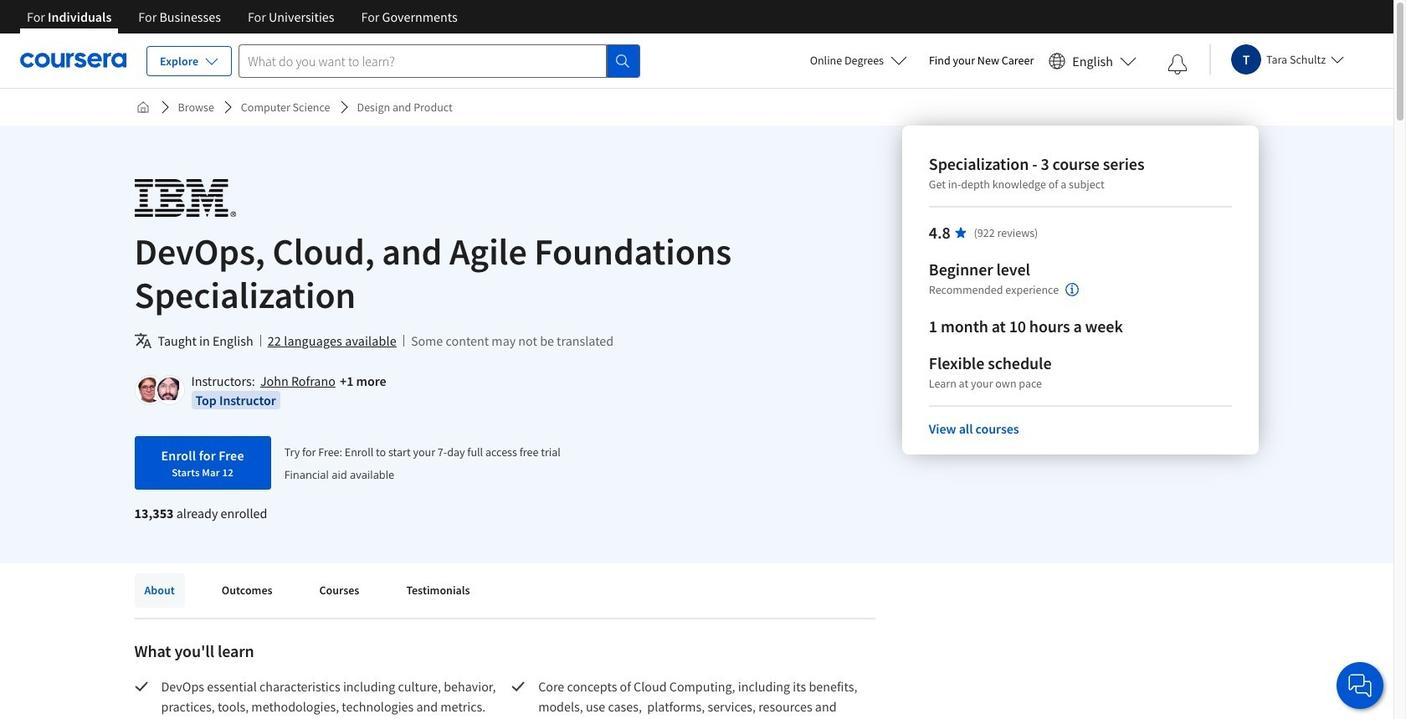 Task type: describe. For each thing, give the bounding box(es) containing it.
coursera image
[[20, 47, 126, 74]]

rav ahuja image
[[157, 378, 182, 403]]

information about difficulty level pre-requisites. image
[[1066, 283, 1080, 296]]



Task type: locate. For each thing, give the bounding box(es) containing it.
banner navigation
[[13, 0, 471, 46]]

john rofrano image
[[137, 378, 162, 403]]

What do you want to learn? text field
[[239, 44, 607, 77]]

home image
[[136, 100, 149, 114]]

ibm image
[[134, 179, 236, 217]]

None search field
[[239, 44, 641, 77]]



Task type: vqa. For each thing, say whether or not it's contained in the screenshot.
The John Rofrano icon
yes



